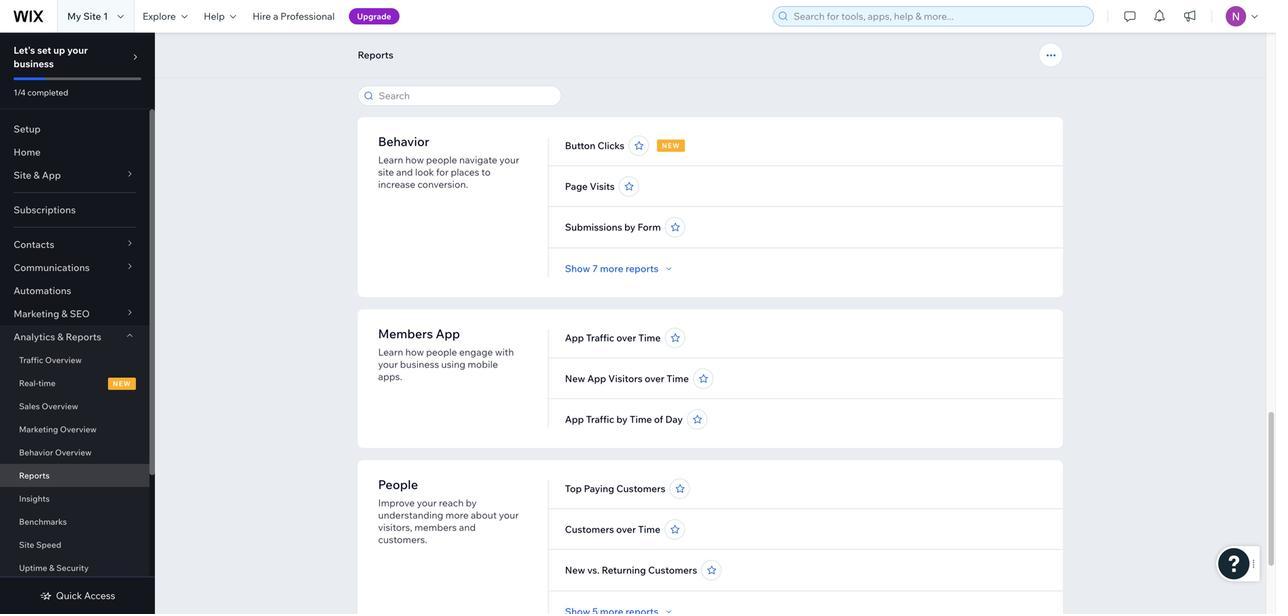 Task type: locate. For each thing, give the bounding box(es) containing it.
people improve your reach by understanding more about your visitors, members and customers.
[[378, 477, 519, 546]]

2 vertical spatial traffic
[[586, 413, 614, 425]]

0 vertical spatial reports
[[626, 70, 659, 82]]

help
[[204, 10, 225, 22]]

2 people from the top
[[426, 346, 457, 358]]

contacts button
[[0, 233, 149, 256]]

marketing & seo
[[14, 308, 90, 320]]

0 horizontal spatial and
[[396, 166, 413, 178]]

your inside the behavior learn how people navigate your site and look for places to increase conversion.
[[499, 154, 519, 166]]

reports down seo on the bottom of page
[[66, 331, 101, 343]]

2 horizontal spatial reports
[[358, 49, 393, 61]]

1 vertical spatial traffic
[[19, 355, 43, 365]]

marketing
[[14, 308, 59, 320], [19, 424, 58, 435]]

site inside popup button
[[14, 169, 31, 181]]

1 top from the top
[[565, 29, 582, 41]]

show 4 more reports
[[565, 70, 659, 82]]

& down home
[[34, 169, 40, 181]]

hire
[[253, 10, 271, 22]]

learn inside the behavior learn how people navigate your site and look for places to increase conversion.
[[378, 154, 403, 166]]

search
[[659, 29, 690, 41]]

new right clicks in the left of the page
[[662, 141, 680, 150]]

customers up vs.
[[565, 524, 614, 535]]

customers right returning
[[648, 564, 697, 576]]

more for 4
[[601, 70, 624, 82]]

behavior inside the behavior learn how people navigate your site and look for places to increase conversion.
[[378, 134, 429, 149]]

1 vertical spatial how
[[405, 346, 424, 358]]

completed
[[27, 87, 68, 98]]

app down home link
[[42, 169, 61, 181]]

your right about
[[499, 509, 519, 521]]

reports
[[626, 70, 659, 82], [626, 263, 659, 275]]

by up about
[[466, 497, 477, 509]]

over
[[617, 332, 636, 344], [645, 373, 664, 385], [616, 524, 636, 535]]

contacts
[[14, 239, 54, 250]]

2 learn from the top
[[378, 346, 403, 358]]

more inside show 7 more reports button
[[600, 263, 623, 275]]

your inside members app learn how people engage with your business using mobile apps.
[[378, 358, 398, 370]]

1 horizontal spatial new
[[662, 141, 680, 150]]

behavior for behavior overview
[[19, 447, 53, 458]]

automations link
[[0, 279, 149, 302]]

0 horizontal spatial behavior
[[19, 447, 53, 458]]

2 how from the top
[[405, 346, 424, 358]]

1 vertical spatial show
[[565, 263, 590, 275]]

0 vertical spatial over
[[617, 332, 636, 344]]

2 new from the top
[[565, 564, 585, 576]]

reports for show 7 more reports
[[626, 263, 659, 275]]

0 horizontal spatial new
[[113, 379, 131, 388]]

your
[[67, 44, 88, 56], [499, 154, 519, 166], [378, 358, 398, 370], [417, 497, 437, 509], [499, 509, 519, 521]]

your up apps.
[[378, 358, 398, 370]]

my
[[67, 10, 81, 22]]

app
[[42, 169, 61, 181], [436, 326, 460, 341], [565, 332, 584, 344], [587, 373, 606, 385], [565, 413, 584, 425]]

app up using on the bottom
[[436, 326, 460, 341]]

in
[[613, 29, 622, 41]]

1 vertical spatial reports
[[626, 263, 659, 275]]

by inside people improve your reach by understanding more about your visitors, members and customers.
[[466, 497, 477, 509]]

marketing down sales at left
[[19, 424, 58, 435]]

by left "form"
[[624, 221, 635, 233]]

explore
[[143, 10, 176, 22]]

your up understanding
[[417, 497, 437, 509]]

automations
[[14, 285, 71, 297]]

traffic up real-
[[19, 355, 43, 365]]

site
[[378, 166, 394, 178]]

1 horizontal spatial reports
[[66, 331, 101, 343]]

2 vertical spatial by
[[466, 497, 477, 509]]

new vs. returning customers
[[565, 564, 697, 576]]

uptime
[[19, 563, 47, 573]]

1 show from the top
[[565, 70, 590, 82]]

& down marketing & seo
[[57, 331, 64, 343]]

overview for marketing overview
[[60, 424, 97, 435]]

more down reach
[[445, 509, 469, 521]]

your right navigate at the left top of page
[[499, 154, 519, 166]]

behavior up site
[[378, 134, 429, 149]]

business up apps.
[[400, 358, 439, 370]]

0 vertical spatial business
[[14, 58, 54, 70]]

site for site & app
[[14, 169, 31, 181]]

over right visitors
[[645, 373, 664, 385]]

behavior down marketing overview
[[19, 447, 53, 458]]

new for new vs. returning customers
[[565, 564, 585, 576]]

site left 1
[[83, 10, 101, 22]]

0 vertical spatial new
[[662, 141, 680, 150]]

customers right paying
[[616, 483, 666, 495]]

people
[[378, 477, 418, 492]]

1 vertical spatial new
[[113, 379, 131, 388]]

paying
[[584, 483, 614, 495]]

traffic up visitors
[[586, 332, 614, 344]]

1 vertical spatial marketing
[[19, 424, 58, 435]]

1 vertical spatial learn
[[378, 346, 403, 358]]

reports down "form"
[[626, 263, 659, 275]]

time
[[638, 332, 661, 344], [667, 373, 689, 385], [630, 413, 652, 425], [638, 524, 660, 535]]

overview down sales overview link
[[60, 424, 97, 435]]

2 vertical spatial over
[[616, 524, 636, 535]]

reports inside show 4 more reports button
[[626, 70, 659, 82]]

& left seo on the bottom of page
[[61, 308, 68, 320]]

2 top from the top
[[565, 483, 582, 495]]

traffic overview
[[19, 355, 82, 365]]

overview
[[45, 355, 82, 365], [42, 401, 78, 411], [60, 424, 97, 435], [55, 447, 92, 458]]

marketing inside marketing overview link
[[19, 424, 58, 435]]

understanding
[[378, 509, 443, 521]]

0 vertical spatial top
[[565, 29, 582, 41]]

2 vertical spatial reports
[[19, 471, 50, 481]]

reports for show 4 more reports
[[626, 70, 659, 82]]

your right the up at the left top of the page
[[67, 44, 88, 56]]

1 learn from the top
[[378, 154, 403, 166]]

new left visitors
[[565, 373, 585, 385]]

submissions
[[565, 221, 622, 233]]

upgrade
[[357, 11, 391, 21]]

1 vertical spatial business
[[400, 358, 439, 370]]

1 vertical spatial top
[[565, 483, 582, 495]]

site speed
[[19, 540, 61, 550]]

overview up marketing overview
[[42, 401, 78, 411]]

& inside 'dropdown button'
[[61, 308, 68, 320]]

behavior
[[378, 134, 429, 149], [19, 447, 53, 458]]

1
[[103, 10, 108, 22]]

1 vertical spatial behavior
[[19, 447, 53, 458]]

and up "increase" on the left top
[[396, 166, 413, 178]]

0 vertical spatial how
[[405, 154, 424, 166]]

0 horizontal spatial reports
[[19, 471, 50, 481]]

2 show from the top
[[565, 263, 590, 275]]

business inside let's set up your business
[[14, 58, 54, 70]]

overview down the analytics & reports
[[45, 355, 82, 365]]

with
[[495, 346, 514, 358]]

app up the new app visitors over time
[[565, 332, 584, 344]]

0 horizontal spatial business
[[14, 58, 54, 70]]

new app visitors over time
[[565, 373, 689, 385]]

security
[[56, 563, 89, 573]]

show left 4
[[565, 70, 590, 82]]

traffic down visitors
[[586, 413, 614, 425]]

reports for reports button
[[358, 49, 393, 61]]

1 vertical spatial new
[[565, 564, 585, 576]]

1 vertical spatial more
[[600, 263, 623, 275]]

sidebar element
[[0, 33, 155, 614]]

more inside show 4 more reports button
[[601, 70, 624, 82]]

business
[[14, 58, 54, 70], [400, 358, 439, 370]]

seo
[[70, 308, 90, 320]]

sales overview
[[19, 401, 78, 411]]

of
[[654, 413, 663, 425]]

how up look
[[405, 154, 424, 166]]

4
[[592, 70, 599, 82]]

marketing inside marketing & seo 'dropdown button'
[[14, 308, 59, 320]]

communications button
[[0, 256, 149, 279]]

how inside members app learn how people engage with your business using mobile apps.
[[405, 346, 424, 358]]

real-time
[[19, 378, 56, 388]]

0 vertical spatial and
[[396, 166, 413, 178]]

new up sales overview link
[[113, 379, 131, 388]]

reports inside button
[[358, 49, 393, 61]]

& for uptime
[[49, 563, 55, 573]]

2 vertical spatial site
[[19, 540, 34, 550]]

marketing up "analytics"
[[14, 308, 59, 320]]

top left pages
[[565, 29, 582, 41]]

0 vertical spatial people
[[426, 154, 457, 166]]

app inside members app learn how people engage with your business using mobile apps.
[[436, 326, 460, 341]]

1 how from the top
[[405, 154, 424, 166]]

business down let's
[[14, 58, 54, 70]]

more
[[601, 70, 624, 82], [600, 263, 623, 275], [445, 509, 469, 521]]

1 horizontal spatial business
[[400, 358, 439, 370]]

reports down google
[[626, 70, 659, 82]]

apps.
[[378, 371, 402, 383]]

more right 7
[[600, 263, 623, 275]]

over up returning
[[616, 524, 636, 535]]

top paying customers
[[565, 483, 666, 495]]

members app learn how people engage with your business using mobile apps.
[[378, 326, 514, 383]]

help button
[[196, 0, 244, 33]]

&
[[34, 169, 40, 181], [61, 308, 68, 320], [57, 331, 64, 343], [49, 563, 55, 573]]

new
[[662, 141, 680, 150], [113, 379, 131, 388]]

behavior inside 'sidebar' element
[[19, 447, 53, 458]]

0 vertical spatial marketing
[[14, 308, 59, 320]]

how down members at the bottom of page
[[405, 346, 424, 358]]

visitors
[[608, 373, 643, 385]]

1 vertical spatial and
[[459, 522, 476, 533]]

engage
[[459, 346, 493, 358]]

0 vertical spatial show
[[565, 70, 590, 82]]

0 vertical spatial new
[[565, 373, 585, 385]]

app inside popup button
[[42, 169, 61, 181]]

1 vertical spatial people
[[426, 346, 457, 358]]

learn up site
[[378, 154, 403, 166]]

returning
[[602, 564, 646, 576]]

1 horizontal spatial behavior
[[378, 134, 429, 149]]

to
[[481, 166, 491, 178]]

top
[[565, 29, 582, 41], [565, 483, 582, 495]]

2 vertical spatial more
[[445, 509, 469, 521]]

people up using on the bottom
[[426, 346, 457, 358]]

uptime & security link
[[0, 557, 149, 580]]

people inside the behavior learn how people navigate your site and look for places to increase conversion.
[[426, 154, 457, 166]]

1 vertical spatial site
[[14, 169, 31, 181]]

let's set up your business
[[14, 44, 88, 70]]

0 vertical spatial behavior
[[378, 134, 429, 149]]

more right 4
[[601, 70, 624, 82]]

vs.
[[587, 564, 600, 576]]

traffic overview link
[[0, 349, 149, 372]]

0 vertical spatial traffic
[[586, 332, 614, 344]]

people inside members app learn how people engage with your business using mobile apps.
[[426, 346, 457, 358]]

learn down members at the bottom of page
[[378, 346, 403, 358]]

site & app button
[[0, 164, 149, 187]]

1 new from the top
[[565, 373, 585, 385]]

site left speed
[[19, 540, 34, 550]]

new left vs.
[[565, 564, 585, 576]]

1 horizontal spatial and
[[459, 522, 476, 533]]

1 people from the top
[[426, 154, 457, 166]]

top left paying
[[565, 483, 582, 495]]

reports down upgrade button
[[358, 49, 393, 61]]

1 vertical spatial reports
[[66, 331, 101, 343]]

by left of
[[617, 413, 628, 425]]

0 vertical spatial learn
[[378, 154, 403, 166]]

top for top paying customers
[[565, 483, 582, 495]]

over up the new app visitors over time
[[617, 332, 636, 344]]

& for marketing
[[61, 308, 68, 320]]

my site 1
[[67, 10, 108, 22]]

site down home
[[14, 169, 31, 181]]

& right uptime at the bottom left
[[49, 563, 55, 573]]

subscriptions
[[14, 204, 76, 216]]

new inside 'sidebar' element
[[113, 379, 131, 388]]

google
[[624, 29, 657, 41]]

show left 7
[[565, 263, 590, 275]]

how inside the behavior learn how people navigate your site and look for places to increase conversion.
[[405, 154, 424, 166]]

time up "new vs. returning customers"
[[638, 524, 660, 535]]

0 vertical spatial more
[[601, 70, 624, 82]]

set
[[37, 44, 51, 56]]

time up day
[[667, 373, 689, 385]]

0 vertical spatial reports
[[358, 49, 393, 61]]

reports for reports link on the left bottom
[[19, 471, 50, 481]]

reports inside show 7 more reports button
[[626, 263, 659, 275]]

overview up reports link on the left bottom
[[55, 447, 92, 458]]

reports up insights
[[19, 471, 50, 481]]

and down about
[[459, 522, 476, 533]]

app traffic by time of day
[[565, 413, 683, 425]]

and
[[396, 166, 413, 178], [459, 522, 476, 533]]

people up for on the left of the page
[[426, 154, 457, 166]]

time
[[38, 378, 56, 388]]



Task type: vqa. For each thing, say whether or not it's contained in the screenshot.
Insights
yes



Task type: describe. For each thing, give the bounding box(es) containing it.
quick
[[56, 590, 82, 602]]

let's
[[14, 44, 35, 56]]

quick access
[[56, 590, 115, 602]]

navigate
[[459, 154, 497, 166]]

more inside people improve your reach by understanding more about your visitors, members and customers.
[[445, 509, 469, 521]]

insights
[[19, 494, 50, 504]]

overview for behavior overview
[[55, 447, 92, 458]]

customers over time
[[565, 524, 660, 535]]

behavior overview
[[19, 447, 92, 458]]

a
[[273, 10, 278, 22]]

form
[[638, 221, 661, 233]]

1/4
[[14, 87, 26, 98]]

for
[[436, 166, 449, 178]]

page visits
[[565, 180, 615, 192]]

0 vertical spatial customers
[[616, 483, 666, 495]]

behavior overview link
[[0, 441, 149, 464]]

app down the new app visitors over time
[[565, 413, 584, 425]]

reports inside popup button
[[66, 331, 101, 343]]

Search field
[[375, 86, 557, 105]]

hire a professional
[[253, 10, 335, 22]]

increase
[[378, 178, 415, 190]]

overview for sales overview
[[42, 401, 78, 411]]

conversion.
[[418, 178, 468, 190]]

show for show 7 more reports
[[565, 263, 590, 275]]

upgrade button
[[349, 8, 399, 24]]

up
[[53, 44, 65, 56]]

new for new app visitors over time
[[565, 373, 585, 385]]

your inside let's set up your business
[[67, 44, 88, 56]]

app traffic over time
[[565, 332, 661, 344]]

places
[[451, 166, 479, 178]]

customers.
[[378, 534, 427, 546]]

visits
[[590, 180, 615, 192]]

1 vertical spatial customers
[[565, 524, 614, 535]]

0 vertical spatial by
[[624, 221, 635, 233]]

button
[[565, 140, 596, 152]]

& for site
[[34, 169, 40, 181]]

and inside people improve your reach by understanding more about your visitors, members and customers.
[[459, 522, 476, 533]]

insights link
[[0, 487, 149, 510]]

site & app
[[14, 169, 61, 181]]

sales overview link
[[0, 395, 149, 418]]

marketing overview
[[19, 424, 97, 435]]

show 7 more reports
[[565, 263, 659, 275]]

show for show 4 more reports
[[565, 70, 590, 82]]

setup link
[[0, 118, 149, 141]]

traffic inside 'sidebar' element
[[19, 355, 43, 365]]

behavior for behavior learn how people navigate your site and look for places to increase conversion.
[[378, 134, 429, 149]]

access
[[84, 590, 115, 602]]

time up the new app visitors over time
[[638, 332, 661, 344]]

using
[[441, 358, 465, 370]]

visitors,
[[378, 522, 412, 533]]

professional
[[280, 10, 335, 22]]

learn inside members app learn how people engage with your business using mobile apps.
[[378, 346, 403, 358]]

app left visitors
[[587, 373, 606, 385]]

submissions by form
[[565, 221, 661, 233]]

reports button
[[351, 45, 400, 65]]

page
[[565, 180, 588, 192]]

setup
[[14, 123, 41, 135]]

sales
[[19, 401, 40, 411]]

1/4 completed
[[14, 87, 68, 98]]

benchmarks
[[19, 517, 67, 527]]

results
[[692, 29, 725, 41]]

show 7 more reports button
[[565, 263, 675, 275]]

more for 7
[[600, 263, 623, 275]]

members
[[414, 522, 457, 533]]

speed
[[36, 540, 61, 550]]

marketing for marketing overview
[[19, 424, 58, 435]]

0 vertical spatial site
[[83, 10, 101, 22]]

analytics
[[14, 331, 55, 343]]

1 vertical spatial over
[[645, 373, 664, 385]]

& for analytics
[[57, 331, 64, 343]]

top pages in google search results
[[565, 29, 725, 41]]

subscriptions link
[[0, 198, 149, 222]]

traffic for app traffic by time of day
[[586, 413, 614, 425]]

mobile
[[468, 358, 498, 370]]

communications
[[14, 262, 90, 274]]

1 vertical spatial by
[[617, 413, 628, 425]]

clicks
[[598, 140, 625, 152]]

business inside members app learn how people engage with your business using mobile apps.
[[400, 358, 439, 370]]

benchmarks link
[[0, 510, 149, 533]]

hire a professional link
[[244, 0, 343, 33]]

2 vertical spatial customers
[[648, 564, 697, 576]]

reach
[[439, 497, 464, 509]]

members
[[378, 326, 433, 341]]

day
[[665, 413, 683, 425]]

marketing overview link
[[0, 418, 149, 441]]

time left of
[[630, 413, 652, 425]]

real-
[[19, 378, 38, 388]]

7
[[592, 263, 598, 275]]

top for top pages in google search results
[[565, 29, 582, 41]]

behavior learn how people navigate your site and look for places to increase conversion.
[[378, 134, 519, 190]]

overview for traffic overview
[[45, 355, 82, 365]]

site speed link
[[0, 533, 149, 557]]

Search for tools, apps, help & more... field
[[790, 7, 1089, 26]]

reports link
[[0, 464, 149, 487]]

improve
[[378, 497, 415, 509]]

site for site speed
[[19, 540, 34, 550]]

marketing for marketing & seo
[[14, 308, 59, 320]]

uptime & security
[[19, 563, 89, 573]]

quick access button
[[40, 590, 115, 602]]

traffic for app traffic over time
[[586, 332, 614, 344]]

home
[[14, 146, 41, 158]]

and inside the behavior learn how people navigate your site and look for places to increase conversion.
[[396, 166, 413, 178]]



